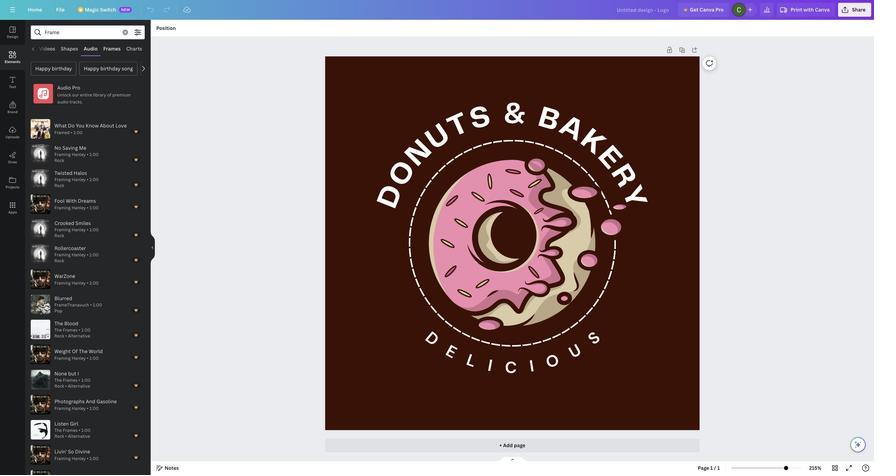 Task type: locate. For each thing, give the bounding box(es) containing it.
the frames • 1:00 rock • alternative for girl
[[54, 428, 90, 440]]

shapes button
[[58, 42, 81, 55]]

rock, 60 seconds element
[[54, 152, 99, 164], [54, 177, 99, 189], [54, 227, 99, 239], [54, 252, 99, 264]]

hanley down weight of the world
[[72, 356, 86, 362]]

1 vertical spatial the frames • 1:00 rock • alternative
[[54, 378, 90, 390]]

1 vertical spatial audio button
[[140, 62, 163, 76]]

rock, 60 seconds element for halos
[[54, 177, 99, 189]]

file button
[[51, 3, 70, 17]]

the for the blood
[[54, 328, 62, 334]]

e inside d e l
[[442, 341, 460, 364]]

framing down photographs
[[54, 406, 71, 412]]

4 framing hanley • 1:00 rock from the top
[[54, 252, 99, 264]]

215%
[[809, 465, 821, 472]]

framing hanley • 1:00 down fool with dreams
[[54, 205, 99, 211]]

1 horizontal spatial o
[[543, 350, 562, 374]]

frames down blood
[[63, 328, 78, 334]]

rock down twisted
[[54, 183, 64, 189]]

happy
[[35, 65, 51, 72], [84, 65, 99, 72]]

3 rock from the top
[[54, 233, 64, 239]]

file
[[56, 6, 65, 13]]

1 vertical spatial s
[[583, 328, 604, 350]]

0 horizontal spatial audio
[[57, 84, 71, 91]]

love
[[115, 123, 127, 129]]

alternative down blood
[[68, 334, 90, 340]]

rock, 60 seconds element down 'crooked smiles'
[[54, 227, 99, 239]]

framing down crooked
[[54, 227, 71, 233]]

5 hanley from the top
[[72, 252, 86, 258]]

a
[[555, 111, 588, 147]]

0 horizontal spatial birthday
[[52, 65, 72, 72]]

l
[[463, 350, 479, 373]]

Design title text field
[[611, 3, 675, 17]]

happy down videos button
[[35, 65, 51, 72]]

frames for girl
[[63, 428, 78, 434]]

listen
[[54, 421, 69, 428]]

i right c
[[528, 356, 535, 378]]

pro inside button
[[716, 6, 724, 13]]

twisted
[[54, 170, 72, 176]]

the down listen
[[54, 428, 62, 434]]

rock for twisted halos
[[54, 183, 64, 189]]

framing hanley • 1:00 rock down the halos at the top of page
[[54, 177, 99, 189]]

the down the blood
[[54, 328, 62, 334]]

i
[[78, 371, 79, 377]]

3 alternative from the top
[[68, 434, 90, 440]]

framing hanley • 1:00
[[54, 205, 99, 211], [54, 280, 99, 286], [54, 356, 99, 362], [54, 406, 99, 412], [54, 456, 99, 462]]

1 vertical spatial alternative
[[68, 384, 90, 390]]

blood
[[64, 321, 78, 327]]

0 vertical spatial d
[[374, 182, 409, 213]]

unlock
[[57, 92, 71, 98]]

framed • 1:00
[[54, 130, 83, 136]]

2 vertical spatial rock, alternative, 60 seconds element
[[54, 428, 90, 440]]

frames up happy birthday song
[[103, 45, 121, 52]]

rock, alternative, 60 seconds element down blood
[[54, 328, 90, 340]]

happy up audio pro unlock our entire library of premium audio tracks.
[[84, 65, 99, 72]]

elements
[[5, 59, 20, 64]]

1 rock, alternative, 60 seconds element from the top
[[54, 328, 90, 340]]

rock for crooked smiles
[[54, 233, 64, 239]]

framing down livin'
[[54, 456, 71, 462]]

framing hanley • 1:00 down warzone
[[54, 280, 99, 286]]

happy birthday button
[[31, 62, 76, 76]]

0 horizontal spatial happy
[[35, 65, 51, 72]]

0 horizontal spatial d
[[374, 182, 409, 213]]

frames for but
[[63, 378, 78, 384]]

notes
[[165, 465, 179, 472]]

2 framing hanley • 1:00 from the top
[[54, 280, 99, 286]]

5 framing hanley • 1:00 from the top
[[54, 456, 99, 462]]

framing hanley • 1:00 down of
[[54, 356, 99, 362]]

frames down but
[[63, 378, 78, 384]]

3 hanley from the top
[[72, 205, 86, 211]]

0 vertical spatial alternative
[[68, 334, 90, 340]]

rock down the blood
[[54, 334, 64, 340]]

215% button
[[804, 463, 827, 475]]

about
[[100, 123, 114, 129]]

audio button down search elements search box
[[81, 42, 100, 55]]

rock, 60 seconds element down me
[[54, 152, 99, 164]]

&
[[503, 101, 526, 129]]

page
[[514, 443, 525, 449]]

4 rock, 60 seconds element from the top
[[54, 252, 99, 264]]

framethanavuch • 1:00 pop
[[54, 303, 102, 314]]

rock down listen
[[54, 434, 64, 440]]

1 vertical spatial pro
[[72, 84, 80, 91]]

design
[[7, 34, 18, 39]]

i
[[486, 356, 494, 377], [528, 356, 535, 378]]

rock, 60 seconds element for saving
[[54, 152, 99, 164]]

1 horizontal spatial happy
[[84, 65, 99, 72]]

birthday left song
[[100, 65, 121, 72]]

get
[[690, 6, 699, 13]]

happy birthday song
[[84, 65, 133, 72]]

pro up our
[[72, 84, 80, 91]]

3 rock, 60 seconds element from the top
[[54, 227, 99, 239]]

alternative down i
[[68, 384, 90, 390]]

do
[[68, 123, 75, 129]]

rock, 60 seconds element down the halos at the top of page
[[54, 177, 99, 189]]

0 horizontal spatial canva
[[700, 6, 714, 13]]

hanley down the smiles
[[72, 227, 86, 233]]

0 vertical spatial audio button
[[81, 42, 100, 55]]

2 vertical spatial audio
[[57, 84, 71, 91]]

uploads
[[6, 135, 20, 140]]

the frames • 1:00 rock • alternative down but
[[54, 378, 90, 390]]

the down the none
[[54, 378, 62, 384]]

7 rock from the top
[[54, 434, 64, 440]]

audio up unlock at the left of page
[[57, 84, 71, 91]]

0 vertical spatial audio
[[84, 45, 98, 52]]

get canva pro
[[690, 6, 724, 13]]

framing hanley • 1:00 rock down rollercoaster
[[54, 252, 99, 264]]

1 right /
[[717, 465, 720, 472]]

rock for no saving me
[[54, 158, 64, 164]]

1 horizontal spatial e
[[593, 142, 627, 175]]

rock down crooked
[[54, 233, 64, 239]]

the frames • 1:00 rock • alternative down blood
[[54, 328, 90, 340]]

rock, 60 seconds element for smiles
[[54, 227, 99, 239]]

0 vertical spatial the frames • 1:00 rock • alternative
[[54, 328, 90, 340]]

framing hanley • 1:00 rock down 'crooked smiles'
[[54, 227, 99, 239]]

rock, alternative, 60 seconds element for blood
[[54, 328, 90, 340]]

6 rock from the top
[[54, 384, 64, 390]]

4 framing hanley • 1:00 from the top
[[54, 406, 99, 412]]

rock down the none
[[54, 384, 64, 390]]

1 horizontal spatial audio button
[[140, 62, 163, 76]]

canva assistant image
[[854, 441, 862, 450]]

0 horizontal spatial o
[[385, 157, 421, 192]]

audio right song
[[145, 65, 158, 72]]

rock, alternative, 60 seconds element down but
[[54, 378, 90, 390]]

1 birthday from the left
[[52, 65, 72, 72]]

framing hanley • 1:00 down photographs
[[54, 406, 99, 412]]

5 rock from the top
[[54, 334, 64, 340]]

rock, 60 seconds element down rollercoaster
[[54, 252, 99, 264]]

1 rock, 60 seconds element from the top
[[54, 152, 99, 164]]

1 horizontal spatial canva
[[815, 6, 830, 13]]

1 horizontal spatial u
[[565, 340, 585, 364]]

2 rock, 60 seconds element from the top
[[54, 177, 99, 189]]

1 vertical spatial audio
[[145, 65, 158, 72]]

blurred
[[54, 295, 72, 302]]

fool
[[54, 198, 65, 205]]

4 rock from the top
[[54, 258, 64, 264]]

3 framing hanley • 1:00 from the top
[[54, 356, 99, 362]]

projects
[[6, 185, 20, 190]]

brand
[[7, 110, 18, 114]]

frames down 'listen girl'
[[63, 428, 78, 434]]

i right l
[[486, 356, 494, 377]]

frames
[[103, 45, 121, 52], [63, 328, 78, 334], [63, 378, 78, 384], [63, 428, 78, 434]]

1 horizontal spatial audio
[[84, 45, 98, 52]]

audio button
[[81, 42, 100, 55], [140, 62, 163, 76]]

rollercoaster
[[54, 245, 86, 252]]

hanley
[[72, 152, 86, 158], [72, 177, 86, 183], [72, 205, 86, 211], [72, 227, 86, 233], [72, 252, 86, 258], [72, 280, 86, 286], [72, 356, 86, 362], [72, 406, 86, 412], [72, 456, 86, 462]]

1 canva from the left
[[700, 6, 714, 13]]

1 framing hanley • 1:00 from the top
[[54, 205, 99, 211]]

1:00
[[73, 130, 83, 136], [89, 152, 99, 158], [89, 177, 99, 183], [89, 205, 99, 211], [89, 227, 99, 233], [89, 252, 99, 258], [89, 280, 99, 286], [93, 303, 102, 309], [81, 328, 90, 334], [89, 356, 99, 362], [81, 378, 90, 384], [89, 406, 99, 412], [81, 428, 90, 434], [89, 456, 99, 462]]

o inside o u s
[[543, 350, 562, 374]]

0 vertical spatial o
[[385, 157, 421, 192]]

u inside o u s
[[565, 340, 585, 364]]

birthday down shapes button
[[52, 65, 72, 72]]

1 vertical spatial u
[[565, 340, 585, 364]]

hide image
[[150, 231, 155, 265]]

hanley down the halos at the top of page
[[72, 177, 86, 183]]

framing hanley • 1:00 rock
[[54, 152, 99, 164], [54, 177, 99, 189], [54, 227, 99, 239], [54, 252, 99, 264]]

framing hanley • 1:00 rock for halos
[[54, 177, 99, 189]]

print
[[791, 6, 802, 13]]

notes button
[[154, 463, 182, 475]]

with
[[804, 6, 814, 13]]

1 vertical spatial o
[[543, 350, 562, 374]]

0 vertical spatial u
[[422, 120, 455, 156]]

framing hanley • 1:00 for livin' so divine
[[54, 456, 99, 462]]

rock, alternative, 60 seconds element for but
[[54, 378, 90, 390]]

6 hanley from the top
[[72, 280, 86, 286]]

projects button
[[0, 171, 25, 196]]

pro inside audio pro unlock our entire library of premium audio tracks.
[[72, 84, 80, 91]]

alternative down girl
[[68, 434, 90, 440]]

1 vertical spatial e
[[442, 341, 460, 364]]

3 the frames • 1:00 rock • alternative from the top
[[54, 428, 90, 440]]

3 rock, alternative, 60 seconds element from the top
[[54, 428, 90, 440]]

1 left /
[[710, 465, 713, 472]]

the frames • 1:00 rock • alternative
[[54, 328, 90, 340], [54, 378, 90, 390], [54, 428, 90, 440]]

but
[[68, 371, 76, 377]]

r
[[606, 161, 641, 193]]

1 the frames • 1:00 rock • alternative from the top
[[54, 328, 90, 340]]

framing hanley • 1:00 down livin' so divine
[[54, 456, 99, 462]]

framing down no
[[54, 152, 71, 158]]

2 horizontal spatial audio
[[145, 65, 158, 72]]

1:00 inside framethanavuch • 1:00 pop
[[93, 303, 102, 309]]

hanley down fool with dreams
[[72, 205, 86, 211]]

audio tracks.
[[57, 99, 83, 105]]

side panel tab list
[[0, 20, 25, 221]]

0 horizontal spatial e
[[442, 341, 460, 364]]

2 birthday from the left
[[100, 65, 121, 72]]

1 horizontal spatial pro
[[716, 6, 724, 13]]

rock up warzone
[[54, 258, 64, 264]]

me
[[79, 145, 86, 151]]

canva right get
[[700, 6, 714, 13]]

2 hanley from the top
[[72, 177, 86, 183]]

2 canva from the left
[[815, 6, 830, 13]]

rock
[[54, 158, 64, 164], [54, 183, 64, 189], [54, 233, 64, 239], [54, 258, 64, 264], [54, 334, 64, 340], [54, 384, 64, 390], [54, 434, 64, 440]]

d inside d e l
[[421, 328, 443, 351]]

of
[[107, 92, 111, 98]]

2 happy from the left
[[84, 65, 99, 72]]

9 framing from the top
[[54, 456, 71, 462]]

2 framing hanley • 1:00 rock from the top
[[54, 177, 99, 189]]

magic switch
[[85, 6, 116, 13]]

rock, alternative, 60 seconds element down girl
[[54, 428, 90, 440]]

framing down twisted
[[54, 177, 71, 183]]

1 alternative from the top
[[68, 334, 90, 340]]

hanley down photographs and gasoline
[[72, 406, 86, 412]]

hanley down divine
[[72, 456, 86, 462]]

1 framing hanley • 1:00 rock from the top
[[54, 152, 99, 164]]

framing down weight
[[54, 356, 71, 362]]

crooked
[[54, 220, 74, 227]]

e
[[593, 142, 627, 175], [442, 341, 460, 364]]

7 framing from the top
[[54, 356, 71, 362]]

o for o u s
[[543, 350, 562, 374]]

library
[[93, 92, 106, 98]]

1 rock from the top
[[54, 158, 64, 164]]

1 horizontal spatial s
[[583, 328, 604, 350]]

rock for none but i
[[54, 384, 64, 390]]

pro right get
[[716, 6, 724, 13]]

audio pro unlock our entire library of premium audio tracks.
[[57, 84, 131, 105]]

page 1 / 1
[[698, 465, 720, 472]]

alternative
[[68, 334, 90, 340], [68, 384, 90, 390], [68, 434, 90, 440]]

0 horizontal spatial 1
[[710, 465, 713, 472]]

2 rock, alternative, 60 seconds element from the top
[[54, 378, 90, 390]]

know
[[86, 123, 99, 129]]

0 vertical spatial rock, alternative, 60 seconds element
[[54, 328, 90, 340]]

framing down warzone
[[54, 280, 71, 286]]

hanley down warzone
[[72, 280, 86, 286]]

7 hanley from the top
[[72, 356, 86, 362]]

framing hanley • 1:00 rock down me
[[54, 152, 99, 164]]

rock, alternative, 60 seconds element for girl
[[54, 428, 90, 440]]

rock, alternative, 60 seconds element
[[54, 328, 90, 340], [54, 378, 90, 390], [54, 428, 90, 440]]

the right of
[[79, 349, 88, 355]]

photographs
[[54, 399, 85, 406]]

happy for happy birthday
[[35, 65, 51, 72]]

1 1 from the left
[[710, 465, 713, 472]]

framing
[[54, 152, 71, 158], [54, 177, 71, 183], [54, 205, 71, 211], [54, 227, 71, 233], [54, 252, 71, 258], [54, 280, 71, 286], [54, 356, 71, 362], [54, 406, 71, 412], [54, 456, 71, 462]]

3 framing hanley • 1:00 rock from the top
[[54, 227, 99, 239]]

audio inside audio pro unlock our entire library of premium audio tracks.
[[57, 84, 71, 91]]

audio down search elements search box
[[84, 45, 98, 52]]

1 vertical spatial rock, alternative, 60 seconds element
[[54, 378, 90, 390]]

2 rock from the top
[[54, 183, 64, 189]]

the frames • 1:00 rock • alternative down girl
[[54, 428, 90, 440]]

1 horizontal spatial 1
[[717, 465, 720, 472]]

audio button right song
[[140, 62, 163, 76]]

1 horizontal spatial d
[[421, 328, 443, 351]]

text
[[9, 84, 16, 89]]

s
[[467, 103, 494, 135], [583, 328, 604, 350]]

rock down no
[[54, 158, 64, 164]]

photographs and gasoline
[[54, 399, 117, 406]]

2 vertical spatial alternative
[[68, 434, 90, 440]]

2 the frames • 1:00 rock • alternative from the top
[[54, 378, 90, 390]]

8 hanley from the top
[[72, 406, 86, 412]]

1 horizontal spatial birthday
[[100, 65, 121, 72]]

2 framing from the top
[[54, 177, 71, 183]]

0 horizontal spatial pro
[[72, 84, 80, 91]]

audio
[[84, 45, 98, 52], [145, 65, 158, 72], [57, 84, 71, 91]]

o for o
[[385, 157, 421, 192]]

2 alternative from the top
[[68, 384, 90, 390]]

d for d
[[374, 182, 409, 213]]

0 horizontal spatial s
[[467, 103, 494, 135]]

hanley down rollercoaster
[[72, 252, 86, 258]]

the
[[54, 321, 63, 327], [54, 328, 62, 334], [79, 349, 88, 355], [54, 378, 62, 384], [54, 428, 62, 434]]

2 vertical spatial the frames • 1:00 rock • alternative
[[54, 428, 90, 440]]

0 vertical spatial pro
[[716, 6, 724, 13]]

1 happy from the left
[[35, 65, 51, 72]]

canva right with
[[815, 6, 830, 13]]

hanley down me
[[72, 152, 86, 158]]

framing down rollercoaster
[[54, 252, 71, 258]]

framing hanley • 1:00 for weight of the world
[[54, 356, 99, 362]]

1 vertical spatial d
[[421, 328, 443, 351]]

framing hanley • 1:00 rock for saving
[[54, 152, 99, 164]]

framing down fool
[[54, 205, 71, 211]]



Task type: vqa. For each thing, say whether or not it's contained in the screenshot.
pink delicate afternoon tea party ideas blog graphic group
no



Task type: describe. For each thing, give the bounding box(es) containing it.
the frames • 1:00 rock • alternative for blood
[[54, 328, 90, 340]]

0 horizontal spatial u
[[422, 120, 455, 156]]

listen girl
[[54, 421, 78, 428]]

draw button
[[0, 146, 25, 171]]

alternative for the blood
[[68, 334, 90, 340]]

apps button
[[0, 196, 25, 221]]

smiles
[[75, 220, 91, 227]]

birthday for happy birthday
[[52, 65, 72, 72]]

8 framing from the top
[[54, 406, 71, 412]]

the blood
[[54, 321, 78, 327]]

weight
[[54, 349, 71, 355]]

framing hanley • 1:00 for warzone
[[54, 280, 99, 286]]

videos
[[39, 45, 55, 52]]

premium
[[112, 92, 131, 98]]

9 hanley from the top
[[72, 456, 86, 462]]

1 hanley from the top
[[72, 152, 86, 158]]

position
[[156, 25, 176, 31]]

d for d e l
[[421, 328, 443, 351]]

s inside o u s
[[583, 328, 604, 350]]

birthday for happy birthday song
[[100, 65, 121, 72]]

framed
[[54, 130, 70, 136]]

framing hanley • 1:00 rock for smiles
[[54, 227, 99, 239]]

toggle play audio track preview image
[[31, 471, 50, 476]]

frames for blood
[[63, 328, 78, 334]]

framethanavuch
[[54, 303, 89, 309]]

design button
[[0, 20, 25, 45]]

d e l
[[421, 328, 479, 373]]

4 hanley from the top
[[72, 227, 86, 233]]

shapes
[[61, 45, 78, 52]]

print with canva
[[791, 6, 830, 13]]

of
[[72, 349, 78, 355]]

text button
[[0, 70, 25, 95]]

+
[[499, 443, 502, 449]]

share button
[[838, 3, 871, 17]]

new
[[121, 7, 130, 12]]

none but i
[[54, 371, 79, 377]]

what
[[54, 123, 67, 129]]

home
[[28, 6, 42, 13]]

print with canva button
[[777, 3, 835, 17]]

b
[[535, 104, 563, 137]]

canva inside dropdown button
[[815, 6, 830, 13]]

canva inside button
[[700, 6, 714, 13]]

0 vertical spatial s
[[467, 103, 494, 135]]

rock for the blood
[[54, 334, 64, 340]]

show pages image
[[496, 457, 529, 463]]

no
[[54, 145, 61, 151]]

page
[[698, 465, 709, 472]]

none
[[54, 371, 67, 377]]

girl
[[70, 421, 78, 428]]

draw
[[8, 160, 17, 165]]

+ add page
[[499, 443, 525, 449]]

o u s
[[543, 328, 604, 374]]

c
[[504, 358, 517, 379]]

4 framing from the top
[[54, 227, 71, 233]]

videos button
[[36, 42, 58, 55]]

y
[[617, 183, 651, 213]]

you
[[76, 123, 85, 129]]

livin' so divine
[[54, 449, 90, 456]]

1 horizontal spatial i
[[528, 356, 535, 378]]

charts
[[126, 45, 142, 52]]

home link
[[22, 3, 48, 17]]

rock for rollercoaster
[[54, 258, 64, 264]]

add
[[503, 443, 513, 449]]

with
[[66, 198, 77, 205]]

2 1 from the left
[[717, 465, 720, 472]]

framing hanley • 1:00 for fool with dreams
[[54, 205, 99, 211]]

get canva pro button
[[678, 3, 729, 17]]

/
[[714, 465, 716, 472]]

0 horizontal spatial i
[[486, 356, 494, 377]]

gasoline
[[96, 399, 117, 406]]

pop, 60 seconds element
[[54, 303, 102, 315]]

0 horizontal spatial audio button
[[81, 42, 100, 55]]

1 framing from the top
[[54, 152, 71, 158]]

charts button
[[123, 42, 145, 55]]

weight of the world
[[54, 349, 103, 355]]

halos
[[74, 170, 87, 176]]

saving
[[62, 145, 78, 151]]

the down 'pop'
[[54, 321, 63, 327]]

happy birthday song button
[[79, 62, 137, 76]]

and
[[86, 399, 95, 406]]

entire
[[80, 92, 92, 98]]

rock for listen girl
[[54, 434, 64, 440]]

pop
[[54, 308, 62, 314]]

+ add page button
[[325, 439, 700, 453]]

photos
[[17, 45, 34, 52]]

song
[[122, 65, 133, 72]]

happy for happy birthday song
[[84, 65, 99, 72]]

photos button
[[14, 42, 36, 55]]

our
[[72, 92, 79, 98]]

fool with dreams
[[54, 198, 96, 205]]

3 framing from the top
[[54, 205, 71, 211]]

the frames • 1:00 rock • alternative for but
[[54, 378, 90, 390]]

world
[[89, 349, 103, 355]]

main menu bar
[[0, 0, 874, 20]]

0 vertical spatial e
[[593, 142, 627, 175]]

brand button
[[0, 95, 25, 120]]

apps
[[8, 210, 17, 215]]

the for listen girl
[[54, 428, 62, 434]]

crooked smiles
[[54, 220, 91, 227]]

twisted halos
[[54, 170, 87, 176]]

• inside framethanavuch • 1:00 pop
[[90, 303, 92, 309]]

magic
[[85, 6, 99, 13]]

frames inside button
[[103, 45, 121, 52]]

framing hanley • 1:00 for photographs and gasoline
[[54, 406, 99, 412]]

switch
[[100, 6, 116, 13]]

Search elements search field
[[45, 26, 118, 39]]

divine
[[75, 449, 90, 456]]

elements button
[[0, 45, 25, 70]]

6 framing from the top
[[54, 280, 71, 286]]

no saving me
[[54, 145, 86, 151]]

dreams
[[78, 198, 96, 205]]

5 framing from the top
[[54, 252, 71, 258]]

the for none but i
[[54, 378, 62, 384]]

alternative for none but i
[[68, 384, 90, 390]]

alternative for listen girl
[[68, 434, 90, 440]]

so
[[68, 449, 74, 456]]



